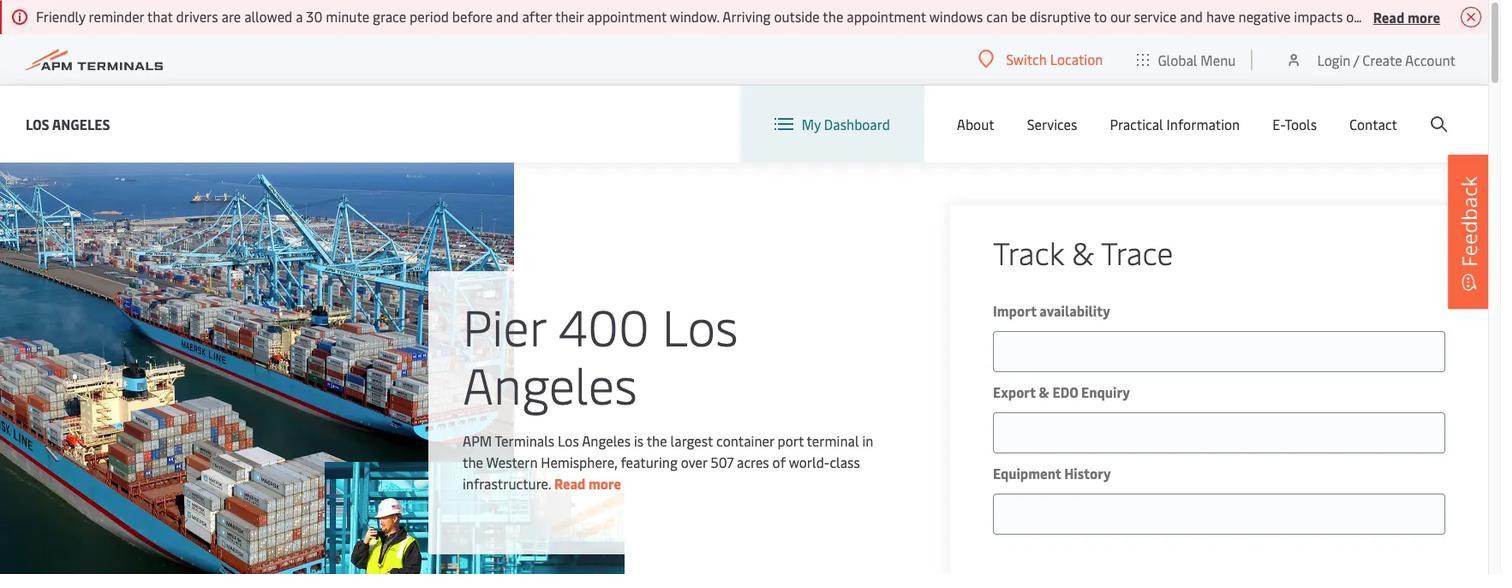 Task type: locate. For each thing, give the bounding box(es) containing it.
1 horizontal spatial appointment
[[847, 7, 926, 26]]

read
[[1373, 7, 1405, 26], [554, 475, 586, 494]]

export & edo enquiry
[[993, 383, 1130, 402]]

1 vertical spatial angeles
[[463, 350, 637, 418]]

contact
[[1349, 115, 1397, 134]]

services button
[[1027, 86, 1077, 163]]

1 vertical spatial los
[[662, 292, 738, 360]]

0 vertical spatial los
[[26, 114, 49, 133]]

2 vertical spatial angeles
[[582, 432, 631, 451]]

0 horizontal spatial more
[[589, 475, 621, 494]]

that
[[147, 7, 173, 26]]

la secondary image
[[325, 463, 625, 575]]

have
[[1206, 7, 1235, 26]]

2 on from the left
[[1478, 7, 1493, 26]]

world-
[[789, 453, 830, 472]]

impacts
[[1294, 7, 1343, 26]]

0 vertical spatial read
[[1373, 7, 1405, 26]]

allowed
[[244, 7, 292, 26]]

0 horizontal spatial &
[[1039, 383, 1049, 402]]

read left who
[[1373, 7, 1405, 26]]

menu
[[1201, 50, 1236, 69]]

1 horizontal spatial on
[[1478, 7, 1493, 26]]

drivers left are
[[176, 7, 218, 26]]

the down apm
[[463, 453, 483, 472]]

be
[[1011, 7, 1026, 26]]

and left have
[[1180, 7, 1203, 26]]

more inside button
[[1408, 7, 1440, 26]]

1 horizontal spatial the
[[647, 432, 667, 451]]

on left t
[[1478, 7, 1493, 26]]

1 horizontal spatial read more
[[1373, 7, 1440, 26]]

& left the trace at the top
[[1072, 231, 1094, 273]]

equipment
[[993, 464, 1061, 483]]

appointment
[[587, 7, 667, 26], [847, 7, 926, 26]]

los inside pier 400 los angeles
[[662, 292, 738, 360]]

2 vertical spatial los
[[558, 432, 579, 451]]

login / create account
[[1317, 50, 1456, 69]]

import availability
[[993, 302, 1110, 320]]

e-
[[1273, 115, 1285, 134]]

0 horizontal spatial on
[[1346, 7, 1362, 26]]

0 horizontal spatial appointment
[[587, 7, 667, 26]]

0 vertical spatial more
[[1408, 7, 1440, 26]]

location
[[1050, 50, 1103, 69]]

close alert image
[[1461, 7, 1481, 27]]

1 vertical spatial read
[[554, 475, 586, 494]]

1 horizontal spatial read
[[1373, 7, 1405, 26]]

read more down hemisphere,
[[554, 475, 621, 494]]

& for edo
[[1039, 383, 1049, 402]]

los
[[26, 114, 49, 133], [662, 292, 738, 360], [558, 432, 579, 451]]

my
[[802, 115, 821, 134]]

appointment right their
[[587, 7, 667, 26]]

pier 400 los angeles
[[463, 292, 738, 418]]

more up account
[[1408, 7, 1440, 26]]

los for pier 400 los angeles
[[662, 292, 738, 360]]

on right impacts
[[1346, 7, 1362, 26]]

negative
[[1239, 7, 1291, 26]]

more down hemisphere,
[[589, 475, 621, 494]]

1 horizontal spatial more
[[1408, 7, 1440, 26]]

and left after
[[496, 7, 519, 26]]

the right is
[[647, 432, 667, 451]]

1 vertical spatial read more
[[554, 475, 621, 494]]

e-tools button
[[1273, 86, 1317, 163]]

track
[[993, 231, 1064, 273]]

apm terminals los angeles is the largest container port terminal in the western hemisphere, featuring over 507 acres of world-class infrastructure.
[[463, 432, 873, 494]]

period
[[410, 7, 449, 26]]

more for read more link
[[589, 475, 621, 494]]

1 horizontal spatial &
[[1072, 231, 1094, 273]]

the
[[823, 7, 843, 26], [647, 432, 667, 451], [463, 453, 483, 472]]

create
[[1363, 50, 1402, 69]]

global menu button
[[1120, 34, 1253, 85]]

import
[[993, 302, 1036, 320]]

container
[[716, 432, 774, 451]]

on
[[1346, 7, 1362, 26], [1478, 7, 1493, 26]]

400
[[558, 292, 649, 360]]

read more button
[[1373, 6, 1440, 27]]

minute
[[326, 7, 369, 26]]

angeles for pier
[[463, 350, 637, 418]]

0 vertical spatial read more
[[1373, 7, 1440, 26]]

equipment history
[[993, 464, 1111, 483]]

after
[[522, 7, 552, 26]]

1 vertical spatial &
[[1039, 383, 1049, 402]]

service
[[1134, 7, 1177, 26]]

more
[[1408, 7, 1440, 26], [589, 475, 621, 494]]

arrive
[[1440, 7, 1475, 26]]

0 horizontal spatial and
[[496, 7, 519, 26]]

switch
[[1006, 50, 1047, 69]]

about button
[[957, 86, 994, 163]]

and
[[496, 7, 519, 26], [1180, 7, 1203, 26]]

1 horizontal spatial los
[[558, 432, 579, 451]]

0 horizontal spatial read more
[[554, 475, 621, 494]]

edo
[[1053, 383, 1078, 402]]

& left edo at the bottom of the page
[[1039, 383, 1049, 402]]

los angeles pier 400 image
[[0, 163, 514, 575]]

switch location button
[[979, 50, 1103, 69]]

& for trace
[[1072, 231, 1094, 273]]

angeles inside apm terminals los angeles is the largest container port terminal in the western hemisphere, featuring over 507 acres of world-class infrastructure.
[[582, 432, 631, 451]]

terminal
[[807, 432, 859, 451]]

switch location
[[1006, 50, 1103, 69]]

appointment left windows at top right
[[847, 7, 926, 26]]

read inside button
[[1373, 7, 1405, 26]]

1 vertical spatial more
[[589, 475, 621, 494]]

infrastructure.
[[463, 475, 551, 494]]

0 horizontal spatial drivers
[[176, 7, 218, 26]]

tools
[[1285, 115, 1317, 134]]

1 and from the left
[[496, 7, 519, 26]]

feedback
[[1455, 176, 1483, 267]]

before
[[452, 7, 493, 26]]

friendly reminder that drivers are allowed a 30 minute grace period before and after their appointment window. arriving outside the appointment windows can be disruptive to our service and have negative impacts on drivers who arrive on t
[[36, 7, 1501, 26]]

507
[[711, 453, 734, 472]]

my dashboard button
[[774, 86, 890, 163]]

dashboard
[[824, 115, 890, 134]]

the right outside
[[823, 7, 843, 26]]

1 horizontal spatial drivers
[[1365, 7, 1407, 26]]

0 horizontal spatial read
[[554, 475, 586, 494]]

is
[[634, 432, 644, 451]]

practical information
[[1110, 115, 1240, 134]]

over
[[681, 453, 707, 472]]

los inside apm terminals los angeles is the largest container port terminal in the western hemisphere, featuring over 507 acres of world-class infrastructure.
[[558, 432, 579, 451]]

who
[[1410, 7, 1436, 26]]

0 vertical spatial the
[[823, 7, 843, 26]]

2 horizontal spatial los
[[662, 292, 738, 360]]

read more up login / create account
[[1373, 7, 1440, 26]]

drivers left who
[[1365, 7, 1407, 26]]

angeles
[[52, 114, 110, 133], [463, 350, 637, 418], [582, 432, 631, 451]]

featuring
[[621, 453, 678, 472]]

angeles inside pier 400 los angeles
[[463, 350, 637, 418]]

read more
[[1373, 7, 1440, 26], [554, 475, 621, 494]]

drivers
[[176, 7, 218, 26], [1365, 7, 1407, 26]]

1 horizontal spatial and
[[1180, 7, 1203, 26]]

read down hemisphere,
[[554, 475, 586, 494]]

global menu
[[1158, 50, 1236, 69]]

0 horizontal spatial the
[[463, 453, 483, 472]]

0 vertical spatial &
[[1072, 231, 1094, 273]]

more for the read more button in the top right of the page
[[1408, 7, 1440, 26]]



Task type: vqa. For each thing, say whether or not it's contained in the screenshot.
Contact dropdown button
yes



Task type: describe. For each thing, give the bounding box(es) containing it.
grace
[[373, 7, 406, 26]]

e-tools
[[1273, 115, 1317, 134]]

window.
[[670, 7, 720, 26]]

practical
[[1110, 115, 1163, 134]]

can
[[986, 7, 1008, 26]]

0 vertical spatial angeles
[[52, 114, 110, 133]]

global
[[1158, 50, 1197, 69]]

read for read more link
[[554, 475, 586, 494]]

history
[[1064, 464, 1111, 483]]

los angeles
[[26, 114, 110, 133]]

their
[[555, 7, 584, 26]]

angeles for apm
[[582, 432, 631, 451]]

class
[[830, 453, 860, 472]]

acres
[[737, 453, 769, 472]]

my dashboard
[[802, 115, 890, 134]]

western
[[486, 453, 538, 472]]

2 and from the left
[[1180, 7, 1203, 26]]

login / create account link
[[1286, 34, 1456, 85]]

our
[[1110, 7, 1131, 26]]

2 horizontal spatial the
[[823, 7, 843, 26]]

are
[[222, 7, 241, 26]]

in
[[862, 432, 873, 451]]

largest
[[671, 432, 713, 451]]

login
[[1317, 50, 1351, 69]]

hemisphere,
[[541, 453, 617, 472]]

t
[[1497, 7, 1501, 26]]

services
[[1027, 115, 1077, 134]]

1 on from the left
[[1346, 7, 1362, 26]]

terminals
[[495, 432, 554, 451]]

0 horizontal spatial los
[[26, 114, 49, 133]]

1 appointment from the left
[[587, 7, 667, 26]]

port
[[778, 432, 804, 451]]

about
[[957, 115, 994, 134]]

to
[[1094, 7, 1107, 26]]

/
[[1354, 50, 1359, 69]]

30
[[306, 7, 323, 26]]

enquiry
[[1081, 383, 1130, 402]]

arriving
[[722, 7, 771, 26]]

trace
[[1101, 231, 1173, 273]]

1 drivers from the left
[[176, 7, 218, 26]]

read more for the read more button in the top right of the page
[[1373, 7, 1440, 26]]

read for the read more button in the top right of the page
[[1373, 7, 1405, 26]]

apm
[[463, 432, 492, 451]]

los for apm terminals los angeles is the largest container port terminal in the western hemisphere, featuring over 507 acres of world-class infrastructure.
[[558, 432, 579, 451]]

reminder
[[89, 7, 144, 26]]

disruptive
[[1030, 7, 1091, 26]]

track & trace
[[993, 231, 1173, 273]]

2 appointment from the left
[[847, 7, 926, 26]]

feedback button
[[1448, 155, 1491, 309]]

read more link
[[554, 475, 621, 494]]

of
[[772, 453, 786, 472]]

1 vertical spatial the
[[647, 432, 667, 451]]

a
[[296, 7, 303, 26]]

information
[[1167, 115, 1240, 134]]

2 vertical spatial the
[[463, 453, 483, 472]]

pier
[[463, 292, 546, 360]]

windows
[[929, 7, 983, 26]]

practical information button
[[1110, 86, 1240, 163]]

contact button
[[1349, 86, 1397, 163]]

read more for read more link
[[554, 475, 621, 494]]

account
[[1405, 50, 1456, 69]]

outside
[[774, 7, 820, 26]]

friendly
[[36, 7, 85, 26]]

export
[[993, 383, 1036, 402]]

los angeles link
[[26, 114, 110, 135]]

2 drivers from the left
[[1365, 7, 1407, 26]]

availability
[[1040, 302, 1110, 320]]



